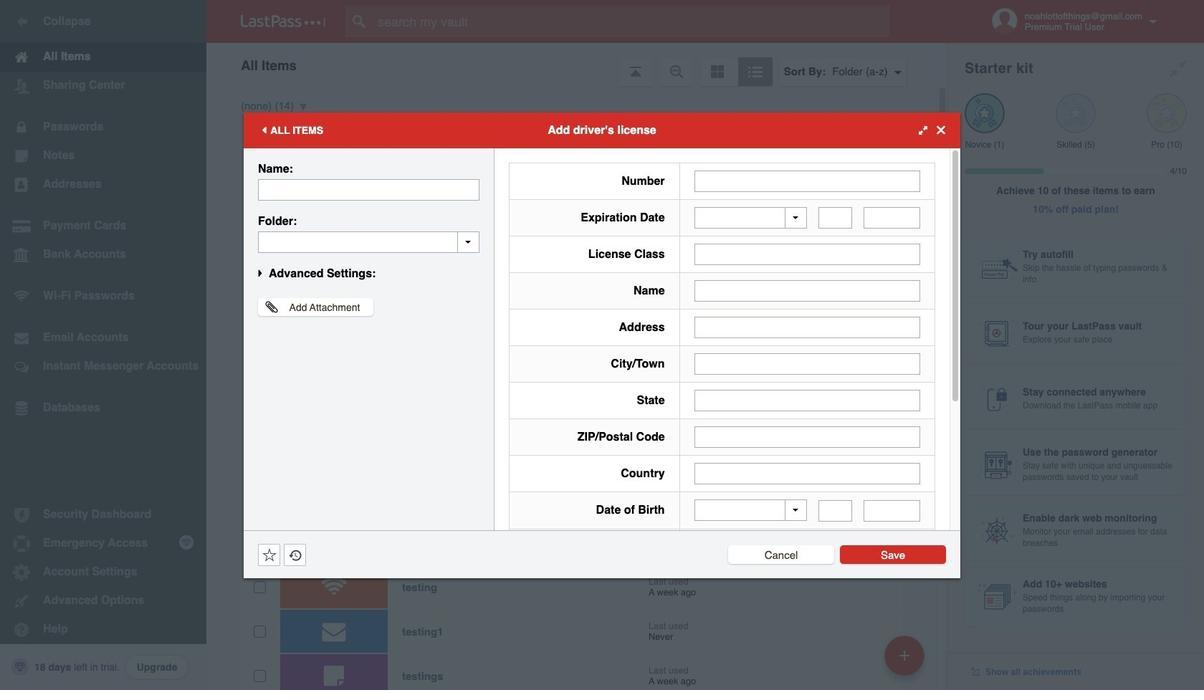 Task type: vqa. For each thing, say whether or not it's contained in the screenshot.
the New item 'navigation'
yes



Task type: locate. For each thing, give the bounding box(es) containing it.
new item navigation
[[880, 632, 933, 690]]

main navigation navigation
[[0, 0, 206, 690]]

lastpass image
[[241, 15, 325, 28]]

search my vault text field
[[346, 6, 918, 37]]

None text field
[[864, 207, 920, 229], [694, 317, 920, 338], [694, 353, 920, 375], [694, 463, 920, 485], [819, 500, 853, 522], [864, 500, 920, 522], [864, 207, 920, 229], [694, 317, 920, 338], [694, 353, 920, 375], [694, 463, 920, 485], [819, 500, 853, 522], [864, 500, 920, 522]]

dialog
[[244, 112, 961, 690]]

None text field
[[694, 170, 920, 192], [258, 179, 480, 200], [819, 207, 853, 229], [258, 231, 480, 253], [694, 244, 920, 265], [694, 280, 920, 302], [694, 390, 920, 411], [694, 427, 920, 448], [694, 170, 920, 192], [258, 179, 480, 200], [819, 207, 853, 229], [258, 231, 480, 253], [694, 244, 920, 265], [694, 280, 920, 302], [694, 390, 920, 411], [694, 427, 920, 448]]



Task type: describe. For each thing, give the bounding box(es) containing it.
Search search field
[[346, 6, 918, 37]]

vault options navigation
[[206, 43, 948, 86]]

new item image
[[900, 651, 910, 661]]



